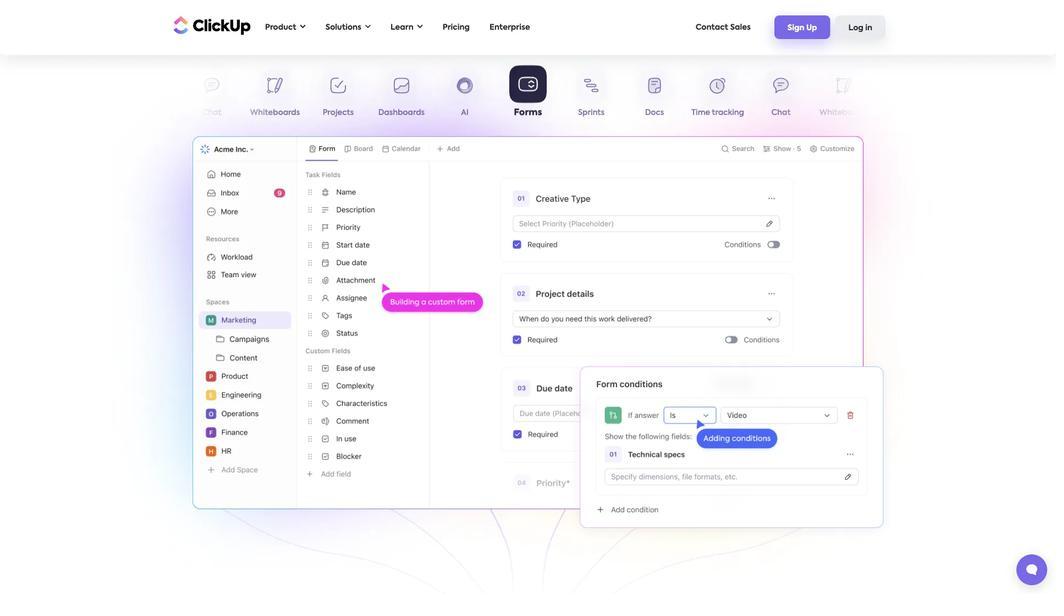 Task type: vqa. For each thing, say whether or not it's contained in the screenshot.
Docs
yes



Task type: describe. For each thing, give the bounding box(es) containing it.
2 time tracking from the left
[[692, 109, 745, 117]]

sprints button
[[560, 70, 623, 121]]

1 time from the left
[[122, 109, 141, 117]]

product
[[265, 23, 296, 31]]

forms
[[514, 109, 542, 118]]

contact sales
[[696, 23, 751, 31]]

2 chat button from the left
[[750, 70, 813, 121]]

log in
[[849, 24, 873, 32]]

2 whiteboards button from the left
[[813, 70, 876, 121]]

docs button
[[623, 70, 687, 121]]

in
[[866, 24, 873, 32]]

forms button
[[497, 67, 560, 121]]

solutions button
[[320, 16, 376, 39]]

solutions
[[326, 23, 362, 31]]

up
[[807, 24, 818, 32]]

log
[[849, 24, 864, 32]]

enterprise link
[[484, 16, 536, 39]]

1 projects button from the left
[[307, 70, 370, 121]]

docs
[[645, 109, 664, 117]]

learn button
[[385, 16, 429, 39]]

2 time tracking button from the left
[[687, 70, 750, 121]]

2 whiteboards from the left
[[820, 109, 870, 117]]

2 projects button from the left
[[876, 70, 940, 121]]



Task type: locate. For each thing, give the bounding box(es) containing it.
1 whiteboards from the left
[[250, 109, 300, 117]]

0 horizontal spatial chat button
[[180, 70, 244, 121]]

sign up
[[788, 24, 818, 32]]

pricing link
[[437, 16, 475, 39]]

whiteboards button
[[244, 70, 307, 121], [813, 70, 876, 121]]

time tracking button
[[117, 70, 180, 121], [687, 70, 750, 121]]

enterprise
[[490, 23, 530, 31]]

product button
[[260, 16, 311, 39]]

1 horizontal spatial chat
[[772, 109, 791, 117]]

1 horizontal spatial whiteboards button
[[813, 70, 876, 121]]

learn
[[391, 23, 414, 31]]

ai button
[[433, 70, 497, 121]]

chat button
[[180, 70, 244, 121], [750, 70, 813, 121]]

1 horizontal spatial time tracking
[[692, 109, 745, 117]]

0 horizontal spatial time
[[122, 109, 141, 117]]

contact
[[696, 23, 729, 31]]

1 projects from the left
[[323, 109, 354, 117]]

0 horizontal spatial time tracking
[[122, 109, 175, 117]]

time tracking
[[122, 109, 175, 117], [692, 109, 745, 117]]

1 horizontal spatial projects button
[[876, 70, 940, 121]]

projects button
[[307, 70, 370, 121], [876, 70, 940, 121]]

contact sales link
[[690, 16, 757, 39]]

2 chat from the left
[[772, 109, 791, 117]]

chat
[[202, 109, 222, 117], [772, 109, 791, 117]]

1 time tracking from the left
[[122, 109, 175, 117]]

1 time tracking button from the left
[[117, 70, 180, 121]]

projects
[[323, 109, 354, 117], [892, 109, 924, 117]]

1 chat from the left
[[202, 109, 222, 117]]

0 horizontal spatial whiteboards button
[[244, 70, 307, 121]]

0 horizontal spatial whiteboards
[[250, 109, 300, 117]]

1 horizontal spatial whiteboards
[[820, 109, 870, 117]]

ai
[[461, 109, 469, 117]]

clickup image
[[171, 15, 251, 36]]

log in link
[[836, 16, 886, 39]]

1 whiteboards button from the left
[[244, 70, 307, 121]]

1 horizontal spatial time
[[692, 109, 710, 117]]

dashboards
[[379, 109, 425, 117]]

1 horizontal spatial time tracking button
[[687, 70, 750, 121]]

sales
[[731, 23, 751, 31]]

0 horizontal spatial projects
[[323, 109, 354, 117]]

pricing
[[443, 23, 470, 31]]

0 horizontal spatial time tracking button
[[117, 70, 180, 121]]

1 horizontal spatial tracking
[[712, 109, 745, 117]]

forms image
[[192, 136, 864, 509], [567, 355, 897, 543]]

0 horizontal spatial projects button
[[307, 70, 370, 121]]

dashboards button
[[370, 70, 433, 121]]

time
[[122, 109, 141, 117], [692, 109, 710, 117]]

1 chat button from the left
[[180, 70, 244, 121]]

sprints
[[578, 109, 605, 117]]

0 horizontal spatial chat
[[202, 109, 222, 117]]

0 horizontal spatial tracking
[[143, 109, 175, 117]]

sign up button
[[775, 16, 831, 39]]

1 horizontal spatial projects
[[892, 109, 924, 117]]

2 projects from the left
[[892, 109, 924, 117]]

1 horizontal spatial chat button
[[750, 70, 813, 121]]

sign
[[788, 24, 805, 32]]

2 tracking from the left
[[712, 109, 745, 117]]

whiteboards
[[250, 109, 300, 117], [820, 109, 870, 117]]

1 tracking from the left
[[143, 109, 175, 117]]

tracking
[[143, 109, 175, 117], [712, 109, 745, 117]]

2 time from the left
[[692, 109, 710, 117]]



